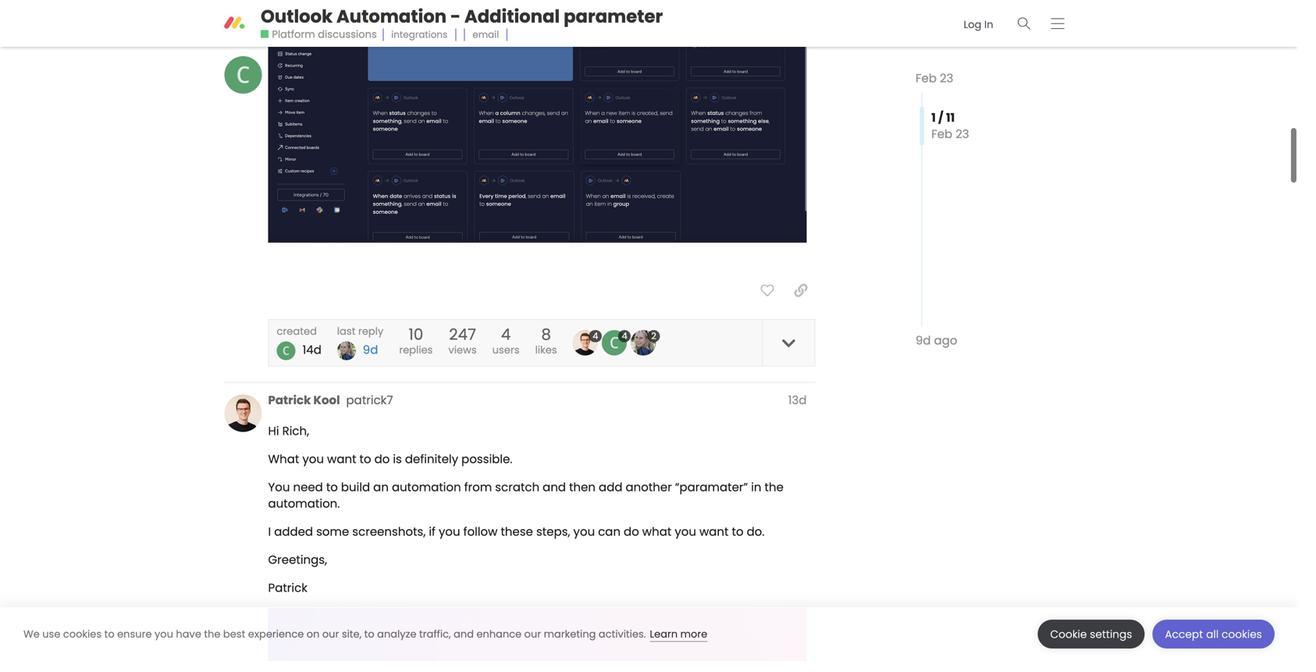 Task type: vqa. For each thing, say whether or not it's contained in the screenshot.
right Want
yes



Task type: describe. For each thing, give the bounding box(es) containing it.
integrations
[[392, 28, 448, 41]]

parameter
[[564, 4, 663, 29]]

4.57.43
[[446, 221, 486, 238]]

far image image
[[273, 224, 285, 236]]

/
[[939, 109, 944, 126]]

you left can
[[574, 524, 595, 541]]

2756×1440 410 kb
[[515, 221, 616, 238]]

4 inside 4 users
[[501, 324, 511, 346]]

site,
[[342, 628, 362, 642]]

need
[[293, 479, 323, 496]]

monday community forum image
[[224, 13, 246, 34]]

patrick for patrick
[[268, 580, 308, 597]]

log in navigation
[[950, 7, 1075, 40]]

likes
[[535, 343, 557, 357]]

is
[[393, 451, 402, 468]]

1
[[932, 109, 936, 126]]

kool
[[314, 392, 340, 409]]

copy a link to this post to clipboard image
[[794, 284, 808, 297]]

i added some screenshots, if you follow these steps, you can do what you want to do.
[[268, 524, 765, 541]]

0 vertical spatial feb
[[916, 70, 937, 87]]

what you want to do is definitely possible.
[[268, 451, 513, 468]]

0 vertical spatial 23
[[940, 70, 954, 87]]

outlook
[[261, 4, 333, 29]]

activities.
[[599, 628, 646, 642]]

automation.
[[268, 496, 340, 512]]

some
[[316, 524, 349, 541]]

log
[[964, 17, 982, 31]]

0 horizontal spatial want
[[327, 451, 357, 468]]

4 users
[[493, 324, 520, 357]]

2 our from the left
[[525, 628, 541, 642]]

definitely
[[405, 451, 459, 468]]

cookie settings button
[[1038, 620, 1145, 649]]

the inside dialog
[[204, 628, 221, 642]]

ago
[[935, 332, 958, 349]]

i
[[268, 524, 271, 541]]

feb inside 1 / 11 feb 23
[[932, 126, 953, 143]]

pm
[[489, 221, 506, 238]]

patrick kool image
[[573, 330, 598, 356]]

11
[[947, 109, 955, 126]]

discourse expand image
[[791, 224, 802, 236]]

use
[[42, 628, 60, 642]]

all
[[1207, 628, 1219, 642]]

replies
[[399, 343, 433, 357]]

10
[[409, 324, 424, 346]]

search image
[[1018, 18, 1032, 29]]

cookie
[[1051, 628, 1088, 642]]

automation
[[337, 4, 447, 29]]

if
[[429, 524, 436, 541]]

kb
[[601, 221, 616, 238]]

like this post image
[[761, 284, 774, 297]]

log in
[[964, 17, 994, 31]]

created
[[277, 325, 317, 339]]

views
[[449, 343, 477, 357]]

you left have
[[155, 628, 173, 642]]

to left do. on the right bottom of the page
[[732, 524, 744, 541]]

from
[[464, 479, 492, 496]]

and inside dialog
[[454, 628, 474, 642]]

tags list
[[383, 24, 516, 45]]

patrick kool patrick7
[[268, 392, 393, 409]]

marketing
[[544, 628, 596, 642]]

outlook automation - additional parameter link
[[261, 4, 663, 29]]

247
[[449, 324, 476, 346]]

9d for 9d
[[363, 342, 378, 358]]

then
[[569, 479, 596, 496]]

13d link
[[789, 392, 807, 409]]

patrick7
[[346, 392, 393, 409]]

build
[[341, 479, 370, 496]]

accept
[[1166, 628, 1204, 642]]

2
[[652, 330, 657, 342]]

platform
[[272, 27, 315, 42]]

the inside the you need to build an automation from scratch and then add another "paramater" in the automation.
[[765, 479, 784, 496]]

traffic,
[[419, 628, 451, 642]]

0 horizontal spatial do
[[375, 451, 390, 468]]

hi
[[268, 423, 279, 440]]

email link
[[464, 24, 508, 45]]

rich image for 14d
[[277, 341, 296, 360]]

we use cookies to ensure you have the best experience on our site, to analyze traffic, and enhance our marketing activities. learn more
[[23, 628, 708, 642]]

we
[[23, 628, 40, 642]]

screenshots,
[[352, 524, 426, 541]]

you right if
[[439, 524, 461, 541]]

to right site, at the left of page
[[364, 628, 375, 642]]

02-
[[393, 221, 413, 238]]

these
[[501, 524, 533, 541]]

greetings,
[[268, 552, 327, 569]]

2 vertical spatial 23
[[413, 221, 427, 238]]

1 / 11 feb 23
[[932, 109, 970, 143]]

patrick7 link
[[346, 392, 393, 409]]

247 views
[[449, 324, 477, 357]]

jennifer ivan image
[[631, 330, 656, 356]]

you
[[268, 479, 290, 496]]

1 vertical spatial do
[[624, 524, 639, 541]]

email
[[473, 28, 499, 41]]



Task type: locate. For each thing, give the bounding box(es) containing it.
another
[[626, 479, 672, 496]]

1 vertical spatial want
[[700, 524, 729, 541]]

feb up 1
[[916, 70, 937, 87]]

rich image
[[602, 330, 627, 356], [277, 341, 296, 360]]

1 horizontal spatial 23
[[940, 70, 954, 87]]

0 horizontal spatial the
[[204, 628, 221, 642]]

1 patrick from the top
[[268, 392, 311, 409]]

accept all cookies button
[[1153, 620, 1275, 649]]

image image
[[268, 608, 807, 662]]

to inside the you need to build an automation from scratch and then add another "paramater" in the automation.
[[326, 479, 338, 496]]

0 horizontal spatial and
[[454, 628, 474, 642]]

to up build
[[360, 451, 371, 468]]

our right enhance at left
[[525, 628, 541, 642]]

2 horizontal spatial 4
[[622, 330, 628, 342]]

9d for 9d ago
[[916, 332, 931, 349]]

0 horizontal spatial rich image
[[277, 341, 296, 360]]

4 for patrick kool icon
[[593, 330, 599, 342]]

0 vertical spatial do
[[375, 451, 390, 468]]

4 for rich image within 4 link
[[622, 330, 628, 342]]

can
[[598, 524, 621, 541]]

23 right 11
[[956, 126, 970, 143]]

"paramater"
[[675, 479, 748, 496]]

our
[[322, 628, 339, 642], [525, 628, 541, 642]]

cookies for use
[[63, 628, 102, 642]]

-
[[451, 4, 461, 29]]

follow
[[464, 524, 498, 541]]

expand topic details image
[[782, 336, 797, 351]]

learn
[[650, 628, 678, 642]]

heading
[[260, 392, 816, 412]]

cookies right use
[[63, 628, 102, 642]]

1 horizontal spatial cookies
[[1222, 628, 1263, 642]]

settings
[[1091, 628, 1133, 642]]

additional
[[465, 4, 560, 29]]

and inside the you need to build an automation from scratch and then add another "paramater" in the automation.
[[543, 479, 566, 496]]

our right on
[[322, 628, 339, 642]]

an
[[373, 479, 389, 496]]

want left do. on the right bottom of the page
[[700, 524, 729, 541]]

the right in
[[765, 479, 784, 496]]

screenshot 2024-02-23 at 4.57.43 pm image
[[268, 0, 807, 243]]

14d
[[303, 342, 322, 358]]

9d down reply
[[363, 342, 378, 358]]

cookies for all
[[1222, 628, 1263, 642]]

0 horizontal spatial cookies
[[63, 628, 102, 642]]

0 vertical spatial patrick
[[268, 392, 311, 409]]

do right can
[[624, 524, 639, 541]]

1 horizontal spatial do
[[624, 524, 639, 541]]

on
[[307, 628, 320, 642]]

rich image inside 4 link
[[602, 330, 627, 356]]

patrick down 'greetings,'
[[268, 580, 308, 597]]

experience
[[248, 628, 304, 642]]

screenshot 2024-02-23 at 4.57.43 pm
[[289, 221, 506, 238]]

1 horizontal spatial our
[[525, 628, 541, 642]]

2 patrick from the top
[[268, 580, 308, 597]]

more
[[681, 628, 708, 642]]

410
[[580, 221, 598, 238]]

2 horizontal spatial 23
[[956, 126, 970, 143]]

what
[[268, 451, 299, 468]]

2024-
[[358, 221, 393, 238]]

users
[[493, 343, 520, 357]]

automation
[[392, 479, 461, 496]]

2756×1440
[[515, 221, 577, 238]]

to left "ensure"
[[104, 628, 115, 642]]

0 vertical spatial want
[[327, 451, 357, 468]]

4
[[501, 324, 511, 346], [593, 330, 599, 342], [622, 330, 628, 342]]

8 likes
[[535, 324, 557, 357]]

0 horizontal spatial our
[[322, 628, 339, 642]]

patrick for patrick kool patrick7
[[268, 392, 311, 409]]

0 horizontal spatial 4
[[501, 324, 511, 346]]

you need to build an automation from scratch and then add another "paramater" in the automation.
[[268, 479, 784, 512]]

menu image
[[1052, 18, 1065, 29]]

9d ago
[[916, 332, 958, 349]]

enhance
[[477, 628, 522, 642]]

23 inside 1 / 11 feb 23
[[956, 126, 970, 143]]

feb 23 link
[[916, 70, 954, 87]]

the
[[765, 479, 784, 496], [204, 628, 221, 642]]

1 vertical spatial and
[[454, 628, 474, 642]]

cookie settings
[[1051, 628, 1133, 642]]

feb down feb 23
[[932, 126, 953, 143]]

and right traffic,
[[454, 628, 474, 642]]

accept all cookies
[[1166, 628, 1263, 642]]

analyze
[[377, 628, 417, 642]]

to left build
[[326, 479, 338, 496]]

screenshot
[[289, 221, 355, 238]]

integrations link
[[383, 24, 456, 45]]

1 horizontal spatial 4
[[593, 330, 599, 342]]

1 vertical spatial feb
[[932, 126, 953, 143]]

1 horizontal spatial rich image
[[602, 330, 627, 356]]

8
[[542, 324, 551, 346]]

platform discussions link
[[261, 27, 377, 42]]

add
[[599, 479, 623, 496]]

cookies inside button
[[1222, 628, 1263, 642]]

rich,
[[282, 423, 309, 440]]

10 replies
[[399, 324, 433, 357]]

you right the what
[[675, 524, 697, 541]]

patrick up hi rich,
[[268, 392, 311, 409]]

1 horizontal spatial 9d
[[916, 332, 931, 349]]

1 vertical spatial 23
[[956, 126, 970, 143]]

have
[[176, 628, 201, 642]]

1 our from the left
[[322, 628, 339, 642]]

1 horizontal spatial and
[[543, 479, 566, 496]]

jennifer ivan image
[[337, 341, 356, 360]]

what
[[643, 524, 672, 541]]

rich image left jennifer ivan image
[[602, 330, 627, 356]]

outlook automation - additional parameter platform discussions
[[261, 4, 663, 42]]

added
[[274, 524, 313, 541]]

do left is
[[375, 451, 390, 468]]

last reply
[[337, 325, 384, 339]]

learn more link
[[650, 628, 708, 642]]

2 cookies from the left
[[1222, 628, 1263, 642]]

steps,
[[537, 524, 571, 541]]

4 link right 8 likes in the left of the page
[[573, 330, 602, 356]]

4 link right patrick kool icon
[[602, 330, 631, 356]]

rich image for 4
[[602, 330, 627, 356]]

0 horizontal spatial 23
[[413, 221, 427, 238]]

9d inside 9d ago link
[[916, 332, 931, 349]]

want up build
[[327, 451, 357, 468]]

and
[[543, 479, 566, 496], [454, 628, 474, 642]]

do
[[375, 451, 390, 468], [624, 524, 639, 541]]

log in button
[[956, 12, 1002, 38]]

2 4 link from the left
[[602, 330, 631, 356]]

the left "best"
[[204, 628, 221, 642]]

1 horizontal spatial the
[[765, 479, 784, 496]]

in
[[751, 479, 762, 496]]

in
[[985, 17, 994, 31]]

and left then
[[543, 479, 566, 496]]

9d ago link
[[916, 332, 958, 349]]

feb 23
[[916, 70, 954, 87]]

1 vertical spatial the
[[204, 628, 221, 642]]

1 horizontal spatial want
[[700, 524, 729, 541]]

1 vertical spatial patrick
[[268, 580, 308, 597]]

hi rich,
[[268, 423, 309, 440]]

best
[[223, 628, 245, 642]]

discussions
[[318, 27, 377, 42]]

2 link
[[631, 330, 660, 356]]

0 vertical spatial the
[[765, 479, 784, 496]]

ensure
[[117, 628, 152, 642]]

0 horizontal spatial 9d
[[363, 342, 378, 358]]

dialog
[[0, 608, 1299, 662]]

23 up 11
[[940, 70, 954, 87]]

possible.
[[462, 451, 513, 468]]

rich image down created
[[277, 341, 296, 360]]

you up need at bottom left
[[303, 451, 324, 468]]

heading containing patrick kool
[[260, 392, 816, 412]]

9d left ago
[[916, 332, 931, 349]]

feb
[[916, 70, 937, 87], [932, 126, 953, 143]]

23 left "at"
[[413, 221, 427, 238]]

at
[[430, 221, 442, 238]]

1 4 link from the left
[[573, 330, 602, 356]]

1 cookies from the left
[[63, 628, 102, 642]]

0 vertical spatial and
[[543, 479, 566, 496]]

last
[[337, 325, 356, 339]]

dialog containing cookie settings
[[0, 608, 1299, 662]]

cookies right all
[[1222, 628, 1263, 642]]

patrick kool link
[[268, 392, 340, 409]]

you
[[303, 451, 324, 468], [439, 524, 461, 541], [574, 524, 595, 541], [675, 524, 697, 541], [155, 628, 173, 642]]



